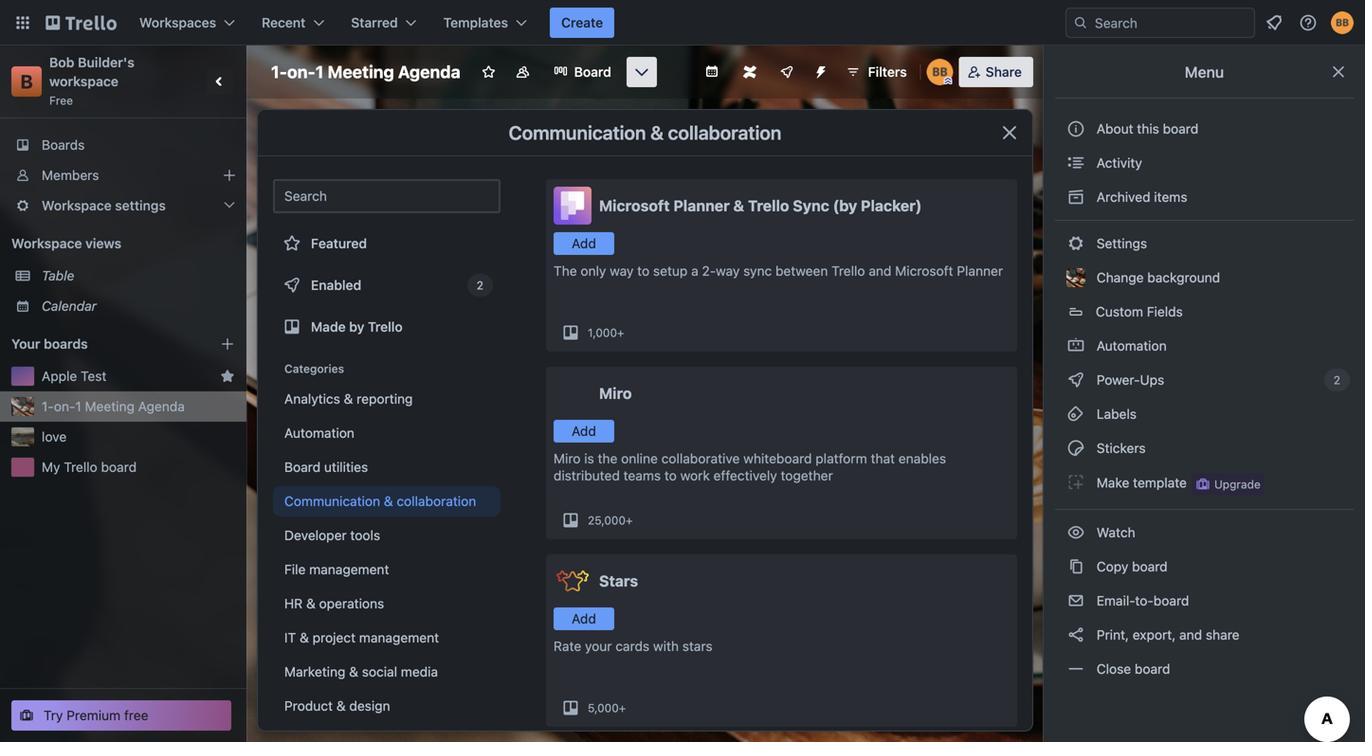 Task type: describe. For each thing, give the bounding box(es) containing it.
enables
[[899, 451, 947, 467]]

& up sync
[[734, 197, 745, 215]]

1 vertical spatial bob builder (bobbuilder40) image
[[927, 59, 954, 85]]

upgrade button
[[1192, 473, 1265, 496]]

board for trello
[[101, 460, 137, 475]]

design
[[349, 699, 390, 714]]

sm image for power-ups
[[1067, 371, 1086, 390]]

1,000 +
[[588, 326, 625, 340]]

& for analytics & reporting "link"
[[344, 391, 353, 407]]

about this board
[[1097, 121, 1199, 137]]

try premium free button
[[11, 701, 231, 731]]

workspace
[[49, 74, 119, 89]]

microsoft planner & trello sync (by placker)
[[599, 197, 922, 215]]

settings
[[1094, 236, 1148, 251]]

close
[[1097, 662, 1132, 677]]

calendar
[[42, 298, 97, 314]]

a
[[692, 263, 699, 279]]

starred icon image
[[220, 369, 235, 384]]

+ for miro
[[626, 514, 633, 527]]

25,000 +
[[588, 514, 633, 527]]

to inside miro is the online collaborative whiteboard platform that enables distributed teams to work effectively together
[[665, 468, 677, 484]]

developer tools link
[[273, 521, 501, 551]]

1 horizontal spatial automation link
[[1056, 331, 1354, 361]]

file
[[285, 562, 306, 578]]

board up to-
[[1133, 559, 1168, 575]]

platform
[[816, 451, 868, 467]]

& for marketing & social media link
[[349, 664, 359, 680]]

add button for miro
[[554, 420, 615, 443]]

sm image for email-to-board
[[1067, 592, 1086, 611]]

your boards with 4 items element
[[11, 333, 192, 356]]

my trello board link
[[42, 458, 235, 477]]

sm image for print, export, and share
[[1067, 626, 1086, 645]]

social
[[362, 664, 398, 680]]

management inside it & project management 'link'
[[359, 630, 439, 646]]

archived
[[1097, 189, 1151, 205]]

b link
[[11, 66, 42, 97]]

on- inside 'text field'
[[287, 62, 316, 82]]

workspace navigation collapse icon image
[[207, 68, 233, 95]]

add for miro
[[572, 424, 597, 439]]

made
[[311, 319, 346, 335]]

members
[[42, 167, 99, 183]]

featured
[[311, 236, 367, 251]]

1 vertical spatial microsoft
[[896, 263, 954, 279]]

miro is the online collaborative whiteboard platform that enables distributed teams to work effectively together
[[554, 451, 947, 484]]

boards
[[44, 336, 88, 352]]

filters
[[869, 64, 907, 80]]

hr & operations link
[[273, 589, 501, 619]]

workspace visible image
[[516, 64, 531, 80]]

2 for enabled
[[477, 279, 484, 292]]

try
[[44, 708, 63, 724]]

workspaces button
[[128, 8, 247, 38]]

archived items
[[1094, 189, 1188, 205]]

items
[[1155, 189, 1188, 205]]

together
[[781, 468, 834, 484]]

b
[[20, 70, 33, 92]]

0 horizontal spatial communication
[[285, 494, 380, 509]]

between
[[776, 263, 828, 279]]

media
[[401, 664, 438, 680]]

menu
[[1185, 63, 1225, 81]]

settings link
[[1056, 229, 1354, 259]]

1 inside 1-on-1 meeting agenda link
[[75, 399, 81, 415]]

builder's
[[78, 55, 135, 70]]

reporting
[[357, 391, 413, 407]]

the
[[554, 263, 577, 279]]

activity
[[1094, 155, 1143, 171]]

5,000 +
[[588, 702, 626, 715]]

add button for stars
[[554, 608, 615, 631]]

0 horizontal spatial automation link
[[273, 418, 501, 449]]

change
[[1097, 270, 1144, 286]]

templates button
[[432, 8, 539, 38]]

1 way from the left
[[610, 263, 634, 279]]

25,000
[[588, 514, 626, 527]]

tools
[[350, 528, 380, 544]]

marketing & social media link
[[273, 657, 501, 688]]

email-
[[1097, 593, 1136, 609]]

0 horizontal spatial microsoft
[[599, 197, 670, 215]]

1,000
[[588, 326, 618, 340]]

only
[[581, 263, 607, 279]]

boards link
[[0, 130, 247, 160]]

stickers link
[[1056, 433, 1354, 464]]

create
[[562, 15, 603, 30]]

file management link
[[273, 555, 501, 585]]

this member is an admin of this board. image
[[944, 77, 953, 85]]

developer tools
[[285, 528, 380, 544]]

trello right my
[[64, 460, 97, 475]]

sm image for labels
[[1067, 405, 1086, 424]]

share
[[986, 64, 1023, 80]]

board for board utilities
[[285, 460, 321, 475]]

by
[[349, 319, 365, 335]]

power-ups
[[1094, 372, 1169, 388]]

table
[[42, 268, 74, 284]]

add for microsoft planner & trello sync (by placker)
[[572, 236, 597, 251]]

0 horizontal spatial automation
[[285, 425, 355, 441]]

1 inside the 1-on-1 meeting agenda 'text field'
[[316, 62, 324, 82]]

automation image
[[806, 57, 833, 83]]

analytics & reporting
[[285, 391, 413, 407]]

trello left "sync"
[[748, 197, 790, 215]]

1 horizontal spatial bob builder (bobbuilder40) image
[[1332, 11, 1354, 34]]

custom fields
[[1096, 304, 1184, 320]]

sm image for copy board
[[1067, 558, 1086, 577]]

miro for miro is the online collaborative whiteboard platform that enables distributed teams to work effectively together
[[554, 451, 581, 467]]

activity link
[[1056, 148, 1354, 178]]

& for product & design link
[[337, 699, 346, 714]]

templates
[[444, 15, 508, 30]]

it & project management
[[285, 630, 439, 646]]

utilities
[[324, 460, 368, 475]]

board for to-
[[1154, 593, 1190, 609]]

share button
[[960, 57, 1034, 87]]

sm image for settings
[[1067, 234, 1086, 253]]

back to home image
[[46, 8, 117, 38]]

miro for miro
[[599, 385, 632, 403]]

background
[[1148, 270, 1221, 286]]

setup
[[654, 263, 688, 279]]

with
[[654, 639, 679, 654]]

& for hr & operations link
[[306, 596, 316, 612]]

meeting inside 1-on-1 meeting agenda link
[[85, 399, 135, 415]]

cards
[[616, 639, 650, 654]]

calendar link
[[42, 297, 235, 316]]

workspace for workspace views
[[11, 236, 82, 251]]

1 vertical spatial collaboration
[[397, 494, 476, 509]]

starred
[[351, 15, 398, 30]]

0 horizontal spatial to
[[638, 263, 650, 279]]

1 vertical spatial agenda
[[138, 399, 185, 415]]

premium
[[67, 708, 121, 724]]

file management
[[285, 562, 389, 578]]

test
[[81, 368, 107, 384]]

apple test
[[42, 368, 107, 384]]

email-to-board link
[[1056, 586, 1354, 617]]

starred button
[[340, 8, 428, 38]]

1 horizontal spatial and
[[1180, 627, 1203, 643]]



Task type: vqa. For each thing, say whether or not it's contained in the screenshot.
bottom 30 BUTTON
no



Task type: locate. For each thing, give the bounding box(es) containing it.
archived items link
[[1056, 182, 1354, 212]]

on- down recent dropdown button
[[287, 62, 316, 82]]

1 horizontal spatial planner
[[957, 263, 1004, 279]]

sm image inside watch 'link'
[[1067, 524, 1086, 543]]

to left work
[[665, 468, 677, 484]]

2-
[[702, 263, 716, 279]]

+ for stars
[[619, 702, 626, 715]]

copy board link
[[1056, 552, 1354, 582]]

on-
[[287, 62, 316, 82], [54, 399, 75, 415]]

collaborative
[[662, 451, 740, 467]]

love
[[42, 429, 67, 445]]

1 vertical spatial 1
[[75, 399, 81, 415]]

sm image
[[1067, 154, 1086, 173], [1067, 405, 1086, 424], [1067, 473, 1086, 492], [1067, 558, 1086, 577], [1067, 592, 1086, 611]]

automation link up board utilities 'link'
[[273, 418, 501, 449]]

bob
[[49, 55, 74, 70]]

board
[[575, 64, 612, 80], [285, 460, 321, 475]]

2 vertical spatial +
[[619, 702, 626, 715]]

1 horizontal spatial microsoft
[[896, 263, 954, 279]]

0 horizontal spatial bob builder (bobbuilder40) image
[[927, 59, 954, 85]]

microsoft up the setup
[[599, 197, 670, 215]]

bob builder (bobbuilder40) image right open information menu image
[[1332, 11, 1354, 34]]

2 way from the left
[[716, 263, 740, 279]]

primary element
[[0, 0, 1366, 46]]

add button up only
[[554, 232, 615, 255]]

3 add from the top
[[572, 611, 597, 627]]

close board link
[[1056, 654, 1354, 685]]

teams
[[624, 468, 661, 484]]

1 vertical spatial 1-on-1 meeting agenda
[[42, 399, 185, 415]]

workspace settings button
[[0, 191, 247, 221]]

1- up love
[[42, 399, 54, 415]]

0 vertical spatial workspace
[[42, 198, 112, 213]]

sm image for close board
[[1067, 660, 1086, 679]]

rate your cards with stars
[[554, 639, 713, 654]]

0 vertical spatial microsoft
[[599, 197, 670, 215]]

0 horizontal spatial planner
[[674, 197, 730, 215]]

1 horizontal spatial 1-on-1 meeting agenda
[[271, 62, 461, 82]]

meeting down starred
[[328, 62, 394, 82]]

1-on-1 meeting agenda down "apple test" link
[[42, 399, 185, 415]]

add up 'is'
[[572, 424, 597, 439]]

5 sm image from the top
[[1067, 439, 1086, 458]]

it & project management link
[[273, 623, 501, 654]]

1 vertical spatial add button
[[554, 420, 615, 443]]

1 horizontal spatial on-
[[287, 62, 316, 82]]

2 add button from the top
[[554, 420, 615, 443]]

communication & collaboration link
[[273, 487, 501, 517]]

collaboration down board utilities 'link'
[[397, 494, 476, 509]]

management inside file management 'link'
[[309, 562, 389, 578]]

1 sm image from the top
[[1067, 154, 1086, 173]]

2 sm image from the top
[[1067, 234, 1086, 253]]

1 vertical spatial communication & collaboration
[[285, 494, 476, 509]]

bob builder (bobbuilder40) image
[[1332, 11, 1354, 34], [927, 59, 954, 85]]

on- down apple
[[54, 399, 75, 415]]

0 vertical spatial 1-
[[271, 62, 287, 82]]

workspace for workspace settings
[[42, 198, 112, 213]]

bob builder's workspace free
[[49, 55, 138, 107]]

8 sm image from the top
[[1067, 660, 1086, 679]]

1 vertical spatial 1-
[[42, 399, 54, 415]]

communication & collaboration
[[509, 121, 782, 144], [285, 494, 476, 509]]

1 horizontal spatial meeting
[[328, 62, 394, 82]]

sm image for make template
[[1067, 473, 1086, 492]]

board for this
[[1164, 121, 1199, 137]]

0 notifications image
[[1263, 11, 1286, 34]]

1 horizontal spatial 1-
[[271, 62, 287, 82]]

add button for microsoft planner & trello sync (by placker)
[[554, 232, 615, 255]]

hr & operations
[[285, 596, 384, 612]]

trello right between
[[832, 263, 866, 279]]

product
[[285, 699, 333, 714]]

3 add button from the top
[[554, 608, 615, 631]]

2 add from the top
[[572, 424, 597, 439]]

agenda left 'star or unstar board' icon
[[398, 62, 461, 82]]

sm image for stickers
[[1067, 439, 1086, 458]]

1 horizontal spatial board
[[575, 64, 612, 80]]

7 sm image from the top
[[1067, 626, 1086, 645]]

sm image for archived items
[[1067, 188, 1086, 207]]

2 for power-ups
[[1334, 374, 1341, 387]]

3 sm image from the top
[[1067, 473, 1086, 492]]

0 vertical spatial 1-on-1 meeting agenda
[[271, 62, 461, 82]]

1 vertical spatial workspace
[[11, 236, 82, 251]]

1 horizontal spatial to
[[665, 468, 677, 484]]

0 vertical spatial to
[[638, 263, 650, 279]]

it
[[285, 630, 296, 646]]

0 vertical spatial on-
[[287, 62, 316, 82]]

communication down board 'link'
[[509, 121, 646, 144]]

sm image inside stickers link
[[1067, 439, 1086, 458]]

open information menu image
[[1299, 13, 1318, 32]]

calendar power-up image
[[705, 64, 720, 79]]

1 horizontal spatial miro
[[599, 385, 632, 403]]

bob builder (bobbuilder40) image right filters
[[927, 59, 954, 85]]

& for the communication & collaboration link
[[384, 494, 393, 509]]

miro
[[599, 385, 632, 403], [554, 451, 581, 467]]

board down export,
[[1135, 662, 1171, 677]]

0 vertical spatial board
[[575, 64, 612, 80]]

1 vertical spatial add
[[572, 424, 597, 439]]

1 vertical spatial planner
[[957, 263, 1004, 279]]

& inside "link"
[[344, 391, 353, 407]]

&
[[651, 121, 664, 144], [734, 197, 745, 215], [344, 391, 353, 407], [384, 494, 393, 509], [306, 596, 316, 612], [300, 630, 309, 646], [349, 664, 359, 680], [337, 699, 346, 714]]

boards
[[42, 137, 85, 153]]

1 add from the top
[[572, 236, 597, 251]]

4 sm image from the top
[[1067, 558, 1086, 577]]

sm image for watch
[[1067, 524, 1086, 543]]

management down hr & operations link
[[359, 630, 439, 646]]

0 horizontal spatial 2
[[477, 279, 484, 292]]

0 vertical spatial +
[[618, 326, 625, 340]]

& inside 'link'
[[300, 630, 309, 646]]

2 sm image from the top
[[1067, 405, 1086, 424]]

copy board
[[1094, 559, 1168, 575]]

Search text field
[[273, 179, 501, 213]]

agenda
[[398, 62, 461, 82], [138, 399, 185, 415]]

upgrade
[[1215, 478, 1261, 491]]

copy
[[1097, 559, 1129, 575]]

add button up your
[[554, 608, 615, 631]]

is
[[585, 451, 594, 467]]

fields
[[1147, 304, 1184, 320]]

1 vertical spatial 2
[[1334, 374, 1341, 387]]

miro down 1,000 +
[[599, 385, 632, 403]]

board inside 'link'
[[575, 64, 612, 80]]

board utilities link
[[273, 452, 501, 483]]

marketing
[[285, 664, 346, 680]]

free
[[49, 94, 73, 107]]

and left share
[[1180, 627, 1203, 643]]

1 vertical spatial to
[[665, 468, 677, 484]]

board inside button
[[1164, 121, 1199, 137]]

views
[[85, 236, 121, 251]]

sm image inside copy board link
[[1067, 558, 1086, 577]]

0 vertical spatial 2
[[477, 279, 484, 292]]

0 horizontal spatial and
[[869, 263, 892, 279]]

work
[[681, 468, 710, 484]]

board down the love link at the left
[[101, 460, 137, 475]]

miro left 'is'
[[554, 451, 581, 467]]

effectively
[[714, 468, 778, 484]]

email-to-board
[[1094, 593, 1190, 609]]

0 vertical spatial planner
[[674, 197, 730, 215]]

& left design
[[337, 699, 346, 714]]

make template
[[1094, 475, 1187, 491]]

1 horizontal spatial communication & collaboration
[[509, 121, 782, 144]]

management up operations
[[309, 562, 389, 578]]

1 horizontal spatial agenda
[[398, 62, 461, 82]]

1-on-1 meeting agenda down starred
[[271, 62, 461, 82]]

0 vertical spatial add button
[[554, 232, 615, 255]]

ups
[[1141, 372, 1165, 388]]

that
[[871, 451, 895, 467]]

1 vertical spatial communication
[[285, 494, 380, 509]]

0 vertical spatial meeting
[[328, 62, 394, 82]]

1 down apple test
[[75, 399, 81, 415]]

2
[[477, 279, 484, 292], [1334, 374, 1341, 387]]

1 sm image from the top
[[1067, 188, 1086, 207]]

sm image left make
[[1067, 473, 1086, 492]]

to left the setup
[[638, 263, 650, 279]]

sm image left activity
[[1067, 154, 1086, 173]]

Board name text field
[[262, 57, 470, 87]]

2 vertical spatial add button
[[554, 608, 615, 631]]

stars
[[599, 572, 638, 590]]

add button up 'is'
[[554, 420, 615, 443]]

featured link
[[273, 225, 501, 263]]

star or unstar board image
[[482, 64, 497, 80]]

0 horizontal spatial collaboration
[[397, 494, 476, 509]]

& right the 'hr'
[[306, 596, 316, 612]]

communication & collaboration down customize views icon
[[509, 121, 782, 144]]

1 vertical spatial meeting
[[85, 399, 135, 415]]

sm image left labels
[[1067, 405, 1086, 424]]

1- inside 1-on-1 meeting agenda link
[[42, 399, 54, 415]]

1 horizontal spatial 2
[[1334, 374, 1341, 387]]

0 vertical spatial add
[[572, 236, 597, 251]]

0 horizontal spatial 1-
[[42, 399, 54, 415]]

your
[[11, 336, 40, 352]]

customize views image
[[633, 63, 652, 82]]

& left the social
[[349, 664, 359, 680]]

0 vertical spatial bob builder (bobbuilder40) image
[[1332, 11, 1354, 34]]

sm image for automation
[[1067, 337, 1086, 356]]

& down board utilities 'link'
[[384, 494, 393, 509]]

sm image left email-
[[1067, 592, 1086, 611]]

sm image inside email-to-board link
[[1067, 592, 1086, 611]]

sm image left copy
[[1067, 558, 1086, 577]]

confluence icon image
[[743, 65, 757, 79]]

1 vertical spatial board
[[285, 460, 321, 475]]

workspace inside popup button
[[42, 198, 112, 213]]

power ups image
[[779, 64, 795, 80]]

& for it & project management 'link'
[[300, 630, 309, 646]]

sync
[[793, 197, 830, 215]]

0 horizontal spatial 1-on-1 meeting agenda
[[42, 399, 185, 415]]

0 vertical spatial communication
[[509, 121, 646, 144]]

1 vertical spatial automation
[[285, 425, 355, 441]]

sm image inside archived items 'link'
[[1067, 188, 1086, 207]]

automation link down 'custom fields' 'button'
[[1056, 331, 1354, 361]]

4 sm image from the top
[[1067, 371, 1086, 390]]

1 vertical spatial management
[[359, 630, 439, 646]]

1- inside the 1-on-1 meeting agenda 'text field'
[[271, 62, 287, 82]]

1 add button from the top
[[554, 232, 615, 255]]

0 horizontal spatial on-
[[54, 399, 75, 415]]

0 horizontal spatial board
[[285, 460, 321, 475]]

0 vertical spatial automation link
[[1056, 331, 1354, 361]]

enabled
[[311, 277, 362, 293]]

board for board
[[575, 64, 612, 80]]

sm image inside automation link
[[1067, 337, 1086, 356]]

microsoft down "placker)"
[[896, 263, 954, 279]]

0 vertical spatial 1
[[316, 62, 324, 82]]

planner
[[674, 197, 730, 215], [957, 263, 1004, 279]]

add up only
[[572, 236, 597, 251]]

1 vertical spatial miro
[[554, 451, 581, 467]]

workspaces
[[139, 15, 216, 30]]

communication
[[509, 121, 646, 144], [285, 494, 380, 509]]

miro inside miro is the online collaborative whiteboard platform that enables distributed teams to work effectively together
[[554, 451, 581, 467]]

0 horizontal spatial 1
[[75, 399, 81, 415]]

& down customize views icon
[[651, 121, 664, 144]]

trello right 'by'
[[368, 319, 403, 335]]

board link
[[542, 57, 623, 87]]

1 horizontal spatial communication
[[509, 121, 646, 144]]

add for stars
[[572, 611, 597, 627]]

1 vertical spatial on-
[[54, 399, 75, 415]]

board right this
[[1164, 121, 1199, 137]]

& right analytics
[[344, 391, 353, 407]]

try premium free
[[44, 708, 148, 724]]

0 horizontal spatial meeting
[[85, 399, 135, 415]]

6 sm image from the top
[[1067, 524, 1086, 543]]

recent button
[[250, 8, 336, 38]]

analytics
[[285, 391, 340, 407]]

0 horizontal spatial miro
[[554, 451, 581, 467]]

1- down recent
[[271, 62, 287, 82]]

labels link
[[1056, 399, 1354, 430]]

5 sm image from the top
[[1067, 592, 1086, 611]]

online
[[621, 451, 658, 467]]

1 horizontal spatial automation
[[1094, 338, 1167, 354]]

0 vertical spatial automation
[[1094, 338, 1167, 354]]

way right only
[[610, 263, 634, 279]]

custom
[[1096, 304, 1144, 320]]

change background
[[1094, 270, 1221, 286]]

workspace up the table
[[11, 236, 82, 251]]

share
[[1206, 627, 1240, 643]]

communication & collaboration down board utilities 'link'
[[285, 494, 476, 509]]

0 horizontal spatial communication & collaboration
[[285, 494, 476, 509]]

collaboration down calendar power-up image
[[668, 121, 782, 144]]

0 vertical spatial collaboration
[[668, 121, 782, 144]]

automation up board utilities
[[285, 425, 355, 441]]

workspace down members
[[42, 198, 112, 213]]

product & design link
[[273, 691, 501, 722]]

0 vertical spatial management
[[309, 562, 389, 578]]

meeting inside the 1-on-1 meeting agenda 'text field'
[[328, 62, 394, 82]]

communication up developer tools
[[285, 494, 380, 509]]

sm image inside the activity link
[[1067, 154, 1086, 173]]

microsoft
[[599, 197, 670, 215], [896, 263, 954, 279]]

add button
[[554, 232, 615, 255], [554, 420, 615, 443], [554, 608, 615, 631]]

1-on-1 meeting agenda inside 'text field'
[[271, 62, 461, 82]]

board up print, export, and share
[[1154, 593, 1190, 609]]

agenda inside 'text field'
[[398, 62, 461, 82]]

sm image inside labels link
[[1067, 405, 1086, 424]]

0 vertical spatial and
[[869, 263, 892, 279]]

sm image
[[1067, 188, 1086, 207], [1067, 234, 1086, 253], [1067, 337, 1086, 356], [1067, 371, 1086, 390], [1067, 439, 1086, 458], [1067, 524, 1086, 543], [1067, 626, 1086, 645], [1067, 660, 1086, 679]]

1 vertical spatial automation link
[[273, 418, 501, 449]]

board left customize views icon
[[575, 64, 612, 80]]

2 vertical spatial add
[[572, 611, 597, 627]]

product & design
[[285, 699, 390, 714]]

1 vertical spatial and
[[1180, 627, 1203, 643]]

agenda up the love link at the left
[[138, 399, 185, 415]]

1 down recent dropdown button
[[316, 62, 324, 82]]

workspace views
[[11, 236, 121, 251]]

to-
[[1136, 593, 1154, 609]]

search image
[[1074, 15, 1089, 30]]

sm image inside print, export, and share link
[[1067, 626, 1086, 645]]

sm image inside settings link
[[1067, 234, 1086, 253]]

my
[[42, 460, 60, 475]]

3 sm image from the top
[[1067, 337, 1086, 356]]

automation up power-ups at right bottom
[[1094, 338, 1167, 354]]

0 vertical spatial communication & collaboration
[[509, 121, 782, 144]]

stars
[[683, 639, 713, 654]]

print, export, and share link
[[1056, 620, 1354, 651]]

board left utilities
[[285, 460, 321, 475]]

1 horizontal spatial collaboration
[[668, 121, 782, 144]]

0 vertical spatial agenda
[[398, 62, 461, 82]]

and down "placker)"
[[869, 263, 892, 279]]

0 vertical spatial miro
[[599, 385, 632, 403]]

1 horizontal spatial 1
[[316, 62, 324, 82]]

filters button
[[840, 57, 913, 87]]

board inside 'link'
[[285, 460, 321, 475]]

make
[[1097, 475, 1130, 491]]

sm image inside close board link
[[1067, 660, 1086, 679]]

sm image for activity
[[1067, 154, 1086, 173]]

add up your
[[572, 611, 597, 627]]

1 vertical spatial +
[[626, 514, 633, 527]]

& right it
[[300, 630, 309, 646]]

way left sync
[[716, 263, 740, 279]]

sync
[[744, 263, 772, 279]]

1 horizontal spatial way
[[716, 263, 740, 279]]

0 horizontal spatial agenda
[[138, 399, 185, 415]]

watch
[[1094, 525, 1140, 541]]

+ for microsoft planner & trello sync (by placker)
[[618, 326, 625, 340]]

love link
[[42, 428, 235, 447]]

Search field
[[1089, 9, 1255, 37]]

meeting down test
[[85, 399, 135, 415]]

board utilities
[[285, 460, 368, 475]]

0 horizontal spatial way
[[610, 263, 634, 279]]

add board image
[[220, 337, 235, 352]]

recent
[[262, 15, 306, 30]]

collaboration
[[668, 121, 782, 144], [397, 494, 476, 509]]

rate
[[554, 639, 582, 654]]



